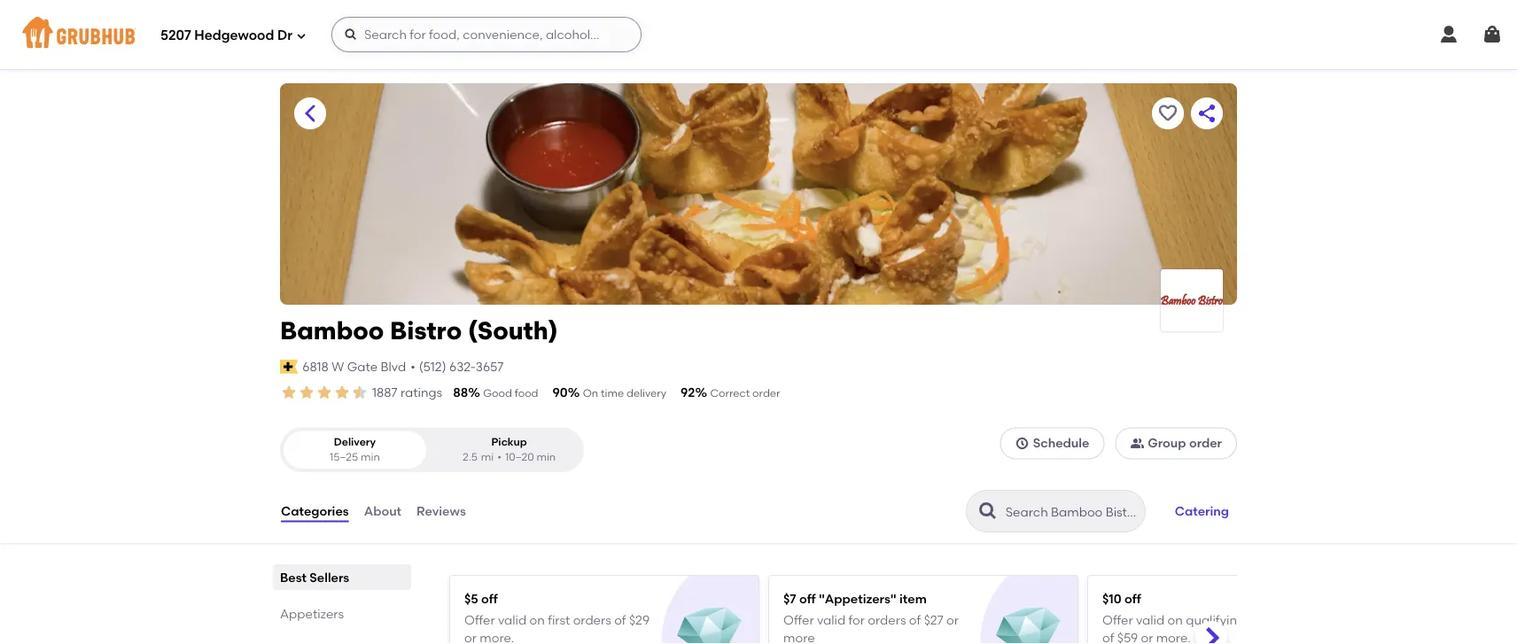Task type: locate. For each thing, give the bounding box(es) containing it.
Search for food, convenience, alcohol... search field
[[332, 17, 642, 52]]

1 horizontal spatial •
[[498, 451, 502, 464]]

1 min from the left
[[361, 451, 380, 464]]

6818 w gate blvd button
[[302, 357, 407, 377]]

valid inside $7 off "appetizers" item offer valid for orders of $27 or more
[[817, 613, 846, 628]]

delivery
[[334, 436, 376, 448]]

subscription pass image
[[280, 360, 298, 374]]

Search Bamboo Bistro (South) search field
[[1004, 504, 1140, 521]]

1887 ratings
[[372, 385, 443, 400]]

valid left first
[[498, 613, 527, 628]]

(south)
[[468, 316, 558, 346]]

bamboo bistro (south)
[[280, 316, 558, 346]]

on
[[530, 613, 545, 628], [1168, 613, 1184, 628]]

6818 w gate blvd
[[303, 359, 406, 374]]

or
[[947, 613, 959, 628], [465, 631, 477, 645], [1142, 631, 1154, 645]]

of left '$27'
[[910, 613, 921, 628]]

orders
[[573, 613, 612, 628], [868, 613, 907, 628], [1249, 613, 1287, 628]]

on left the qualifying
[[1168, 613, 1184, 628]]

offer inside $10 off offer valid on qualifying orders of $59 or more.
[[1103, 613, 1134, 628]]

offer
[[465, 613, 495, 628], [784, 613, 815, 628], [1103, 613, 1134, 628]]

item
[[900, 591, 927, 607]]

2 horizontal spatial svg image
[[1439, 24, 1460, 45]]

order
[[753, 387, 781, 400], [1190, 436, 1223, 451]]

2 horizontal spatial off
[[1125, 591, 1142, 607]]

1 orders from the left
[[573, 613, 612, 628]]

2 more. from the left
[[1157, 631, 1191, 645]]

3 valid from the left
[[1137, 613, 1165, 628]]

promo image left $10
[[997, 605, 1062, 645]]

valid
[[498, 613, 527, 628], [817, 613, 846, 628], [1137, 613, 1165, 628]]

of for offer valid on qualifying orders of $59 or more.
[[1103, 631, 1115, 645]]

or inside $10 off offer valid on qualifying orders of $59 or more.
[[1142, 631, 1154, 645]]

valid inside $10 off offer valid on qualifying orders of $59 or more.
[[1137, 613, 1165, 628]]

more
[[784, 631, 815, 645]]

2 horizontal spatial of
[[1103, 631, 1115, 645]]

off for $7
[[800, 591, 816, 607]]

w
[[332, 359, 344, 374]]

sellers
[[310, 570, 349, 585]]

1 horizontal spatial off
[[800, 591, 816, 607]]

share icon image
[[1197, 103, 1218, 124]]

• right the mi
[[498, 451, 502, 464]]

88
[[453, 385, 468, 400]]

categories
[[281, 504, 349, 519]]

3 offer from the left
[[1103, 613, 1134, 628]]

valid for $5 off
[[498, 613, 527, 628]]

3 orders from the left
[[1249, 613, 1287, 628]]

orders right first
[[573, 613, 612, 628]]

orders inside $5 off offer valid on first orders of $29 or more.
[[573, 613, 612, 628]]

off for $5
[[482, 591, 498, 607]]

valid up $59
[[1137, 613, 1165, 628]]

15–25
[[330, 451, 358, 464]]

1 valid from the left
[[498, 613, 527, 628]]

promo image for offer valid for orders of $27 or more
[[997, 605, 1062, 645]]

1 vertical spatial order
[[1190, 436, 1223, 451]]

0 horizontal spatial on
[[530, 613, 545, 628]]

5207
[[160, 28, 191, 44]]

2 offer from the left
[[784, 613, 815, 628]]

more. inside $10 off offer valid on qualifying orders of $59 or more.
[[1157, 631, 1191, 645]]

1 horizontal spatial orders
[[868, 613, 907, 628]]

2 valid from the left
[[817, 613, 846, 628]]

of for offer valid on first orders of $29 or more.
[[615, 613, 626, 628]]

delivery
[[627, 387, 667, 400]]

5207 hedgewood dr
[[160, 28, 293, 44]]

more. inside $5 off offer valid on first orders of $29 or more.
[[480, 631, 515, 645]]

more.
[[480, 631, 515, 645], [1157, 631, 1191, 645]]

1 on from the left
[[530, 613, 545, 628]]

offer up the more
[[784, 613, 815, 628]]

or right '$27'
[[947, 613, 959, 628]]

2 orders from the left
[[868, 613, 907, 628]]

2 off from the left
[[800, 591, 816, 607]]

or for offer valid on qualifying orders of $59 or more.
[[1142, 631, 1154, 645]]

1 promo image from the left
[[678, 605, 742, 645]]

1 off from the left
[[482, 591, 498, 607]]

svg image
[[1482, 24, 1504, 45], [344, 27, 358, 42]]

pickup
[[492, 436, 527, 448]]

2.5
[[463, 451, 478, 464]]

off right $10
[[1125, 591, 1142, 607]]

correct
[[711, 387, 750, 400]]

"appetizers"
[[819, 591, 897, 607]]

order right correct
[[753, 387, 781, 400]]

or down "$5"
[[465, 631, 477, 645]]

3 off from the left
[[1125, 591, 1142, 607]]

2 horizontal spatial valid
[[1137, 613, 1165, 628]]

svg image
[[1439, 24, 1460, 45], [296, 31, 307, 41], [1016, 436, 1030, 451]]

order for correct order
[[753, 387, 781, 400]]

min down the delivery
[[361, 451, 380, 464]]

•
[[411, 359, 416, 374], [498, 451, 502, 464]]

order inside "button"
[[1190, 436, 1223, 451]]

1 horizontal spatial svg image
[[1482, 24, 1504, 45]]

min right the 10–20
[[537, 451, 556, 464]]

on left first
[[530, 613, 545, 628]]

0 horizontal spatial or
[[465, 631, 477, 645]]

1 vertical spatial •
[[498, 451, 502, 464]]

star icon image
[[280, 384, 298, 402], [298, 384, 316, 402], [316, 384, 333, 402], [333, 384, 351, 402], [351, 384, 369, 402], [351, 384, 369, 402]]

orders right for
[[868, 613, 907, 628]]

svg image inside schedule button
[[1016, 436, 1030, 451]]

or right $59
[[1142, 631, 1154, 645]]

$27
[[924, 613, 944, 628]]

0 horizontal spatial •
[[411, 359, 416, 374]]

offer down "$5"
[[465, 613, 495, 628]]

on inside $10 off offer valid on qualifying orders of $59 or more.
[[1168, 613, 1184, 628]]

1 horizontal spatial on
[[1168, 613, 1184, 628]]

offer inside $7 off "appetizers" item offer valid for orders of $27 or more
[[784, 613, 815, 628]]

1 horizontal spatial more.
[[1157, 631, 1191, 645]]

• right blvd
[[411, 359, 416, 374]]

2 horizontal spatial orders
[[1249, 613, 1287, 628]]

dr
[[278, 28, 293, 44]]

2 horizontal spatial or
[[1142, 631, 1154, 645]]

1 horizontal spatial promo image
[[997, 605, 1062, 645]]

or inside $5 off offer valid on first orders of $29 or more.
[[465, 631, 477, 645]]

of left $59
[[1103, 631, 1115, 645]]

orders inside $7 off "appetizers" item offer valid for orders of $27 or more
[[868, 613, 907, 628]]

off right $7
[[800, 591, 816, 607]]

offer for offer valid on first orders of $29 or more.
[[465, 613, 495, 628]]

1 horizontal spatial order
[[1190, 436, 1223, 451]]

min
[[361, 451, 380, 464], [537, 451, 556, 464]]

$10 off offer valid on qualifying orders of $59 or more.
[[1103, 591, 1287, 645]]

$5
[[465, 591, 479, 607]]

1 more. from the left
[[480, 631, 515, 645]]

0 horizontal spatial off
[[482, 591, 498, 607]]

1 horizontal spatial svg image
[[1016, 436, 1030, 451]]

0 vertical spatial order
[[753, 387, 781, 400]]

1 horizontal spatial offer
[[784, 613, 815, 628]]

promo image
[[678, 605, 742, 645], [997, 605, 1062, 645]]

off inside $10 off offer valid on qualifying orders of $59 or more.
[[1125, 591, 1142, 607]]

0 horizontal spatial orders
[[573, 613, 612, 628]]

valid inside $5 off offer valid on first orders of $29 or more.
[[498, 613, 527, 628]]

2 on from the left
[[1168, 613, 1184, 628]]

of inside $10 off offer valid on qualifying orders of $59 or more.
[[1103, 631, 1115, 645]]

0 horizontal spatial of
[[615, 613, 626, 628]]

0 horizontal spatial promo image
[[678, 605, 742, 645]]

1 offer from the left
[[465, 613, 495, 628]]

off inside $5 off offer valid on first orders of $29 or more.
[[482, 591, 498, 607]]

food
[[515, 387, 539, 400]]

off right "$5"
[[482, 591, 498, 607]]

good food
[[483, 387, 539, 400]]

$5 off offer valid on first orders of $29 or more.
[[465, 591, 650, 645]]

promo image right $29
[[678, 605, 742, 645]]

people icon image
[[1131, 436, 1145, 451]]

0 horizontal spatial valid
[[498, 613, 527, 628]]

0 horizontal spatial svg image
[[344, 27, 358, 42]]

valid left for
[[817, 613, 846, 628]]

$29
[[629, 613, 650, 628]]

0 horizontal spatial offer
[[465, 613, 495, 628]]

off
[[482, 591, 498, 607], [800, 591, 816, 607], [1125, 591, 1142, 607]]

0 horizontal spatial order
[[753, 387, 781, 400]]

schedule
[[1034, 436, 1090, 451]]

2 promo image from the left
[[997, 605, 1062, 645]]

1 horizontal spatial of
[[910, 613, 921, 628]]

off inside $7 off "appetizers" item offer valid for orders of $27 or more
[[800, 591, 816, 607]]

option group
[[280, 428, 584, 473]]

order right the group
[[1190, 436, 1223, 451]]

2 horizontal spatial offer
[[1103, 613, 1134, 628]]

0 horizontal spatial more.
[[480, 631, 515, 645]]

of inside $5 off offer valid on first orders of $29 or more.
[[615, 613, 626, 628]]

of
[[615, 613, 626, 628], [910, 613, 921, 628], [1103, 631, 1115, 645]]

on inside $5 off offer valid on first orders of $29 or more.
[[530, 613, 545, 628]]

1 horizontal spatial min
[[537, 451, 556, 464]]

orders inside $10 off offer valid on qualifying orders of $59 or more.
[[1249, 613, 1287, 628]]

1 horizontal spatial or
[[947, 613, 959, 628]]

2 min from the left
[[537, 451, 556, 464]]

offer up $59
[[1103, 613, 1134, 628]]

of inside $7 off "appetizers" item offer valid for orders of $27 or more
[[910, 613, 921, 628]]

1 horizontal spatial valid
[[817, 613, 846, 628]]

offer inside $5 off offer valid on first orders of $29 or more.
[[465, 613, 495, 628]]

of left $29
[[615, 613, 626, 628]]

orders right the qualifying
[[1249, 613, 1287, 628]]

min inside "delivery 15–25 min"
[[361, 451, 380, 464]]

hedgewood
[[195, 28, 274, 44]]

0 horizontal spatial min
[[361, 451, 380, 464]]

0 horizontal spatial svg image
[[296, 31, 307, 41]]



Task type: describe. For each thing, give the bounding box(es) containing it.
for
[[849, 613, 865, 628]]

about
[[364, 504, 402, 519]]

• inside pickup 2.5 mi • 10–20 min
[[498, 451, 502, 464]]

option group containing delivery 15–25 min
[[280, 428, 584, 473]]

92
[[681, 385, 696, 400]]

blvd
[[381, 359, 406, 374]]

first
[[548, 613, 570, 628]]

orders for offer valid on qualifying orders of $59 or more.
[[1249, 613, 1287, 628]]

min inside pickup 2.5 mi • 10–20 min
[[537, 451, 556, 464]]

pickup 2.5 mi • 10–20 min
[[463, 436, 556, 464]]

best sellers
[[280, 570, 349, 585]]

(512) 632-3657 button
[[419, 358, 504, 376]]

on
[[583, 387, 599, 400]]

on for qualifying
[[1168, 613, 1184, 628]]

mi
[[481, 451, 494, 464]]

reviews button
[[416, 480, 467, 544]]

ratings
[[401, 385, 443, 400]]

good
[[483, 387, 512, 400]]

order for group order
[[1190, 436, 1223, 451]]

bamboo
[[280, 316, 384, 346]]

main navigation navigation
[[0, 0, 1518, 69]]

10–20
[[505, 451, 534, 464]]

off for $10
[[1125, 591, 1142, 607]]

group
[[1149, 436, 1187, 451]]

more. for qualifying
[[1157, 631, 1191, 645]]

$7 off "appetizers" item offer valid for orders of $27 or more
[[784, 591, 959, 645]]

group order button
[[1116, 428, 1238, 460]]

appetizers tab
[[280, 605, 404, 623]]

best
[[280, 570, 307, 585]]

$59
[[1118, 631, 1139, 645]]

or inside $7 off "appetizers" item offer valid for orders of $27 or more
[[947, 613, 959, 628]]

0 vertical spatial •
[[411, 359, 416, 374]]

632-
[[450, 359, 476, 374]]

orders for offer valid on first orders of $29 or more.
[[573, 613, 612, 628]]

valid for $10 off
[[1137, 613, 1165, 628]]

more. for first
[[480, 631, 515, 645]]

1887
[[372, 385, 398, 400]]

correct order
[[711, 387, 781, 400]]

bistro
[[390, 316, 462, 346]]

$7
[[784, 591, 797, 607]]

about button
[[363, 480, 403, 544]]

promo image for offer valid on first orders of $29 or more.
[[678, 605, 742, 645]]

3657
[[476, 359, 504, 374]]

caret left icon image
[[300, 103, 321, 124]]

90
[[553, 385, 568, 400]]

offer for offer valid on qualifying orders of $59 or more.
[[1103, 613, 1134, 628]]

search icon image
[[978, 501, 999, 522]]

• (512) 632-3657
[[411, 359, 504, 374]]

catering button
[[1168, 492, 1238, 531]]

save this restaurant button
[[1153, 98, 1185, 129]]

delivery 15–25 min
[[330, 436, 380, 464]]

bamboo bistro (south) logo image
[[1162, 285, 1224, 316]]

$10
[[1103, 591, 1122, 607]]

or for offer valid on first orders of $29 or more.
[[465, 631, 477, 645]]

catering
[[1176, 504, 1230, 519]]

save this restaurant image
[[1158, 103, 1179, 124]]

on for first
[[530, 613, 545, 628]]

appetizers
[[280, 607, 344, 622]]

group order
[[1149, 436, 1223, 451]]

qualifying
[[1187, 613, 1246, 628]]

categories button
[[280, 480, 350, 544]]

time
[[601, 387, 624, 400]]

gate
[[347, 359, 378, 374]]

(512)
[[419, 359, 447, 374]]

6818
[[303, 359, 329, 374]]

reviews
[[417, 504, 466, 519]]

schedule button
[[1001, 428, 1105, 460]]

on time delivery
[[583, 387, 667, 400]]

best sellers tab
[[280, 568, 404, 587]]



Task type: vqa. For each thing, say whether or not it's contained in the screenshot.
Seafood
no



